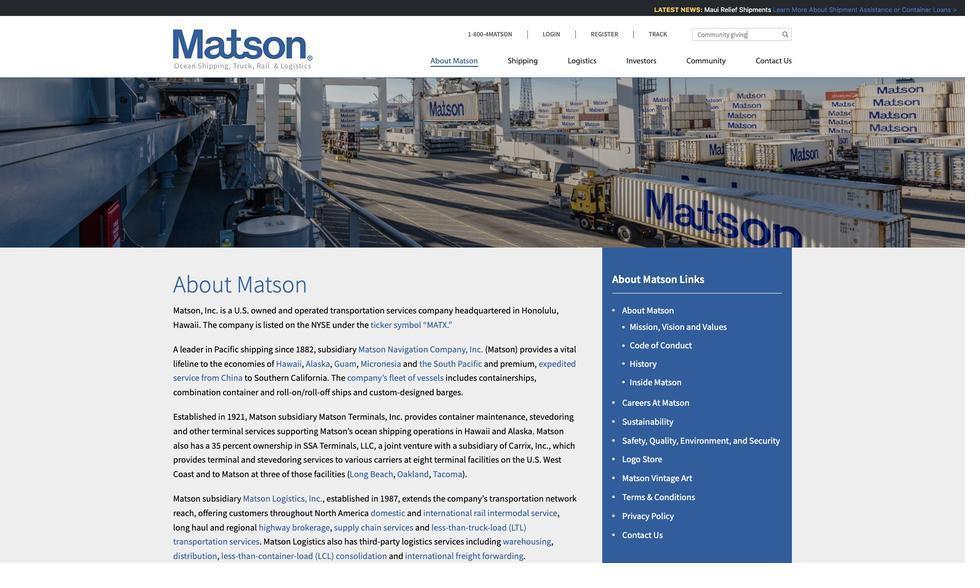 Task type: describe. For each thing, give the bounding box(es) containing it.
on/roll-
[[292, 387, 320, 398]]

services inside "matson, inc. is a u.s. owned and operated transportation services company headquartered in honolulu, hawaii. the company is listed on the nyse under the"
[[387, 305, 417, 316]]

inc. inside established in 1921, matson subsidiary matson terminals, inc. provides container maintenance, stevedoring and other terminal services supporting matson's ocean shipping operations in hawaii and alaska. matson also has a 35 percent ownership in ssa terminals, llc, a joint venture with a subsidiary of carrix, inc., which provides terminal and stevedoring services to various carriers at eight terminal facilities on the u.s. west coast and to matson at three of those facilities (
[[389, 411, 403, 422]]

(
[[347, 468, 350, 480]]

terms & conditions
[[623, 491, 696, 503]]

domestic and international rail intermodal service
[[371, 507, 558, 519]]

third-
[[359, 536, 380, 547]]

matson navigation company, inc. link
[[359, 343, 484, 355]]

also inside ". matson logistics also has third-party logistics services including warehousing , distribution , less-than-container-load (lcl) consolidation and international freight forwarding ."
[[327, 536, 343, 547]]

1 vertical spatial service
[[531, 507, 558, 519]]

barges.
[[436, 387, 464, 398]]

load inside ". matson logistics also has third-party logistics services including warehousing , distribution , less-than-container-load (lcl) consolidation and international freight forwarding ."
[[297, 550, 313, 562]]

less-than-truck-load (ltl) transportation services
[[173, 522, 527, 547]]

brokerage
[[292, 522, 330, 533]]

about inside top menu navigation
[[431, 57, 452, 65]]

customers
[[229, 507, 268, 519]]

Search search field
[[693, 28, 792, 41]]

and down percent
[[241, 454, 256, 466]]

and down southern
[[260, 387, 275, 398]]

services down ssa
[[303, 454, 334, 466]]

of right 'three'
[[282, 468, 290, 480]]

0 horizontal spatial hawaii
[[276, 358, 302, 369]]

environment,
[[681, 435, 732, 446]]

consolidation
[[336, 550, 387, 562]]

nyse
[[311, 319, 331, 331]]

distribution link
[[173, 550, 217, 562]]

matson subsidiary matson logistics, inc.
[[173, 493, 323, 504]]

highway brokerage link
[[259, 522, 330, 533]]

operated
[[295, 305, 329, 316]]

established
[[173, 411, 217, 422]]

1 vertical spatial about matson link
[[623, 305, 675, 316]]

symbol
[[394, 319, 421, 331]]

established
[[327, 493, 370, 504]]

inc. up north
[[309, 493, 323, 504]]

with
[[434, 440, 451, 451]]

and right ships
[[353, 387, 368, 398]]

ownership
[[253, 440, 293, 451]]

shipments
[[738, 5, 770, 13]]

those
[[291, 468, 312, 480]]

the inside established in 1921, matson subsidiary matson terminals, inc. provides container maintenance, stevedoring and other terminal services supporting matson's ocean shipping operations in hawaii and alaska. matson also has a 35 percent ownership in ssa terminals, llc, a joint venture with a subsidiary of carrix, inc., which provides terminal and stevedoring services to various carriers at eight terminal facilities on the u.s. west coast and to matson at three of those facilities (
[[513, 454, 525, 466]]

privacy policy link
[[623, 510, 674, 522]]

inside
[[630, 376, 653, 388]]

matson, inc. is a u.s. owned and operated transportation services company headquartered in honolulu, hawaii. the company is listed on the nyse under the
[[173, 305, 559, 331]]

safety, quality, environment, and security
[[623, 435, 781, 446]]

and down maintenance,
[[492, 425, 507, 437]]

navigation
[[388, 343, 428, 355]]

and left security
[[734, 435, 748, 446]]

1 vertical spatial at
[[251, 468, 259, 480]]

vital
[[561, 343, 577, 355]]

long
[[350, 468, 369, 480]]

regional
[[226, 522, 257, 533]]

designed
[[400, 387, 435, 398]]

about matson links
[[613, 272, 705, 286]]

intermodal
[[488, 507, 530, 519]]

domestic link
[[371, 507, 406, 519]]

international inside ". matson logistics also has third-party logistics services including warehousing , distribution , less-than-container-load (lcl) consolidation and international freight forwarding ."
[[405, 550, 454, 562]]

less- inside less-than-truck-load (ltl) transportation services
[[432, 522, 449, 533]]

terminal down 35
[[208, 454, 239, 466]]

throughout
[[270, 507, 313, 519]]

to left various
[[335, 454, 343, 466]]

links
[[680, 272, 705, 286]]

and left other
[[173, 425, 188, 437]]

sustainability
[[623, 416, 674, 427]]

oakland link
[[397, 468, 429, 480]]

about matson links section
[[590, 248, 805, 563]]

contact inside top menu navigation
[[756, 57, 782, 65]]

coast
[[173, 468, 194, 480]]

ships
[[332, 387, 352, 398]]

1 vertical spatial stevedoring
[[257, 454, 302, 466]]

security
[[750, 435, 781, 446]]

a right with
[[453, 440, 457, 451]]

conditions
[[655, 491, 696, 503]]

eight
[[414, 454, 433, 466]]

the inside "matson, inc. is a u.s. owned and operated transportation services company headquartered in honolulu, hawaii. the company is listed on the nyse under the"
[[203, 319, 217, 331]]

1 vertical spatial contact us link
[[623, 529, 663, 541]]

services up the party
[[384, 522, 414, 533]]

load inside less-than-truck-load (ltl) transportation services
[[491, 522, 507, 533]]

u.s. inside "matson, inc. is a u.s. owned and operated transportation services company headquartered in honolulu, hawaii. the company is listed on the nyse under the"
[[234, 305, 249, 316]]

in right operations
[[456, 425, 463, 437]]

in left 1921,
[[218, 411, 225, 422]]

and down "navigation"
[[403, 358, 418, 369]]

to down 35
[[212, 468, 220, 480]]

careers
[[623, 397, 651, 408]]

0 vertical spatial company's
[[347, 372, 388, 384]]

provides inside "(matson) provides a vital lifeline to the economies of"
[[520, 343, 552, 355]]

tacoma
[[433, 468, 463, 480]]

of inside "(matson) provides a vital lifeline to the economies of"
[[267, 358, 274, 369]]

to inside "(matson) provides a vital lifeline to the economies of"
[[200, 358, 208, 369]]

custom-
[[370, 387, 400, 398]]

less-than-truck-load (ltl) transportation services link
[[173, 522, 527, 547]]

more
[[790, 5, 806, 13]]

investors link
[[612, 52, 672, 73]]

0 vertical spatial contact us link
[[741, 52, 792, 73]]

inside matson link
[[630, 376, 682, 388]]

subsidiary up 'guam'
[[318, 343, 357, 355]]

and right coast
[[196, 468, 211, 480]]

or
[[892, 5, 899, 13]]

learn more about shipment assistance or container loans > link
[[771, 5, 955, 13]]

hawaii inside established in 1921, matson subsidiary matson terminals, inc. provides container maintenance, stevedoring and other terminal services supporting matson's ocean shipping operations in hawaii and alaska. matson also has a 35 percent ownership in ssa terminals, llc, a joint venture with a subsidiary of carrix, inc., which provides terminal and stevedoring services to various carriers at eight terminal facilities on the u.s. west coast and to matson at three of those facilities (
[[465, 425, 490, 437]]

a right llc,
[[378, 440, 383, 451]]

matson inside ". matson logistics also has third-party logistics services including warehousing , distribution , less-than-container-load (lcl) consolidation and international freight forwarding ."
[[264, 536, 291, 547]]

logistics link
[[553, 52, 612, 73]]

in right leader
[[205, 343, 213, 355]]

mission, vision and values
[[630, 321, 727, 333]]

supporting
[[277, 425, 318, 437]]

1 vertical spatial is
[[255, 319, 261, 331]]

subsidiary up ).
[[459, 440, 498, 451]]

values
[[703, 321, 727, 333]]

guam link
[[334, 358, 357, 369]]

inc. left (matson)
[[470, 343, 484, 355]]

careers at matson
[[623, 397, 690, 408]]

and down extends
[[407, 507, 422, 519]]

logistics
[[402, 536, 433, 547]]

expedited service from china
[[173, 358, 576, 384]]

carriers
[[374, 454, 402, 466]]

services inside ". matson logistics also has third-party logistics services including warehousing , distribution , less-than-container-load (lcl) consolidation and international freight forwarding ."
[[434, 536, 464, 547]]

about matson inside "section"
[[623, 305, 675, 316]]

us inside top menu navigation
[[784, 57, 792, 65]]

on inside established in 1921, matson subsidiary matson terminals, inc. provides container maintenance, stevedoring and other terminal services supporting matson's ocean shipping operations in hawaii and alaska. matson also has a 35 percent ownership in ssa terminals, llc, a joint venture with a subsidiary of carrix, inc., which provides terminal and stevedoring services to various carriers at eight terminal facilities on the u.s. west coast and to matson at three of those facilities (
[[501, 454, 511, 466]]

three
[[260, 468, 280, 480]]

ticker
[[371, 319, 392, 331]]

0 vertical spatial about matson link
[[431, 52, 493, 73]]

1 vertical spatial company
[[219, 319, 254, 331]]

to down economies
[[245, 372, 252, 384]]

and inside ". matson logistics also has third-party logistics services including warehousing , distribution , less-than-container-load (lcl) consolidation and international freight forwarding ."
[[389, 550, 404, 562]]

haul
[[192, 522, 208, 533]]

of left carrix,
[[500, 440, 507, 451]]

1 vertical spatial the
[[331, 372, 346, 384]]

news:
[[679, 5, 701, 13]]

history
[[630, 358, 657, 369]]

warehousing
[[503, 536, 552, 547]]

0 vertical spatial shipping
[[241, 343, 273, 355]]

1 vertical spatial about matson
[[173, 269, 308, 299]]

2 vertical spatial provides
[[173, 454, 206, 466]]

matson vintage art link
[[623, 472, 693, 484]]

1 vertical spatial .
[[524, 550, 526, 562]]

matson up vision
[[647, 305, 675, 316]]

south
[[434, 358, 456, 369]]

less- inside ". matson logistics also has third-party logistics services including warehousing , distribution , less-than-container-load (lcl) consolidation and international freight forwarding ."
[[221, 550, 238, 562]]

0 vertical spatial international
[[424, 507, 472, 519]]

includes containerships, combination container and roll-on/roll-off ships and custom-designed barges.
[[173, 372, 537, 398]]

the down operated
[[297, 319, 309, 331]]

expedited
[[539, 358, 576, 369]]

beach
[[370, 468, 393, 480]]

rail
[[474, 507, 486, 519]]

terminal up percent
[[212, 425, 243, 437]]

search image
[[783, 31, 789, 37]]

a left 35
[[205, 440, 210, 451]]

0 vertical spatial terminals,
[[348, 411, 388, 422]]

international freight forwarding link
[[405, 550, 524, 562]]

and up logistics at the bottom of the page
[[415, 522, 430, 533]]

the left ticker
[[357, 319, 369, 331]]

a leader in pacific shipping since 1882, subsidiary matson navigation company, inc.
[[173, 343, 484, 355]]

transportation inside less-than-truck-load (ltl) transportation services
[[173, 536, 228, 547]]

micronesia link
[[361, 358, 401, 369]]

history link
[[630, 358, 657, 369]]

, inside , long haul and regional
[[558, 507, 560, 519]]

sustainability link
[[623, 416, 674, 427]]

which
[[553, 440, 576, 451]]

party
[[380, 536, 400, 547]]

(ltl)
[[509, 522, 527, 533]]

hawaii.
[[173, 319, 201, 331]]

matson up owned
[[237, 269, 308, 299]]



Task type: locate. For each thing, give the bounding box(es) containing it.
us down policy
[[654, 529, 663, 541]]

of inside about matson links "section"
[[651, 340, 659, 351]]

0 horizontal spatial than-
[[238, 550, 258, 562]]

shipping link
[[493, 52, 553, 73]]

inside matson
[[630, 376, 682, 388]]

blue matson logo with ocean, shipping, truck, rail and logistics written beneath it. image
[[173, 29, 313, 70]]

company up "matx."
[[419, 305, 453, 316]]

1 vertical spatial pacific
[[458, 358, 482, 369]]

in left ssa
[[295, 440, 302, 451]]

contact us link down search image
[[741, 52, 792, 73]]

1 horizontal spatial on
[[501, 454, 511, 466]]

1 horizontal spatial service
[[531, 507, 558, 519]]

container down china
[[223, 387, 259, 398]]

services up ownership
[[245, 425, 275, 437]]

services down 'regional'
[[229, 536, 260, 547]]

logo store link
[[623, 454, 663, 465]]

provides
[[520, 343, 552, 355], [405, 411, 437, 422], [173, 454, 206, 466]]

transportation inside "matson, inc. is a u.s. owned and operated transportation services company headquartered in honolulu, hawaii. the company is listed on the nyse under the"
[[330, 305, 385, 316]]

0 horizontal spatial at
[[251, 468, 259, 480]]

0 horizontal spatial contact us
[[623, 529, 663, 541]]

a inside "matson, inc. is a u.s. owned and operated transportation services company headquartered in honolulu, hawaii. the company is listed on the nyse under the"
[[228, 305, 232, 316]]

None search field
[[693, 28, 792, 41]]

shipping up economies
[[241, 343, 273, 355]]

1 horizontal spatial contact us link
[[741, 52, 792, 73]]

offering
[[198, 507, 227, 519]]

1 horizontal spatial at
[[404, 454, 412, 466]]

provides up operations
[[405, 411, 437, 422]]

international rail intermodal service link
[[424, 507, 558, 519]]

1 vertical spatial us
[[654, 529, 663, 541]]

service inside expedited service from china
[[173, 372, 200, 384]]

0 vertical spatial contact
[[756, 57, 782, 65]]

1 vertical spatial load
[[297, 550, 313, 562]]

(matson) provides a vital lifeline to the economies of
[[173, 343, 577, 369]]

1 horizontal spatial company
[[419, 305, 453, 316]]

shipping
[[508, 57, 538, 65]]

also up "(lcl)"
[[327, 536, 343, 547]]

transportation inside , established in 1987, extends the company's transportation network reach, offering customers throughout north america
[[490, 493, 544, 504]]

carrix,
[[509, 440, 534, 451]]

1 vertical spatial provides
[[405, 411, 437, 422]]

2 horizontal spatial provides
[[520, 343, 552, 355]]

services up international freight forwarding link
[[434, 536, 464, 547]]

subsidiary up offering on the left bottom of the page
[[202, 493, 241, 504]]

contact us inside about matson links "section"
[[623, 529, 663, 541]]

warehousing link
[[503, 536, 552, 547]]

1 vertical spatial has
[[344, 536, 358, 547]]

the up ships
[[331, 372, 346, 384]]

micronesia
[[361, 358, 401, 369]]

stevedoring down ownership
[[257, 454, 302, 466]]

0 vertical spatial at
[[404, 454, 412, 466]]

joint
[[385, 440, 402, 451]]

the right extends
[[433, 493, 446, 504]]

0 vertical spatial company
[[419, 305, 453, 316]]

matson's
[[320, 425, 353, 437]]

1 horizontal spatial contact
[[756, 57, 782, 65]]

1 horizontal spatial also
[[327, 536, 343, 547]]

on right listed
[[286, 319, 295, 331]]

of right fleet
[[408, 372, 416, 384]]

load left "(lcl)"
[[297, 550, 313, 562]]

load down international rail intermodal service link
[[491, 522, 507, 533]]

.
[[260, 536, 262, 547], [524, 550, 526, 562]]

0 horizontal spatial is
[[220, 305, 226, 316]]

north
[[315, 507, 337, 519]]

supply
[[334, 522, 359, 533]]

u.s.
[[234, 305, 249, 316], [527, 454, 542, 466]]

vessels
[[417, 372, 444, 384]]

a
[[228, 305, 232, 316], [554, 343, 559, 355], [205, 440, 210, 451], [378, 440, 383, 451], [453, 440, 457, 451]]

facilities
[[468, 454, 499, 466], [314, 468, 345, 480]]

0 vertical spatial on
[[286, 319, 295, 331]]

code of conduct
[[630, 340, 693, 351]]

matson right 1921,
[[249, 411, 277, 422]]

matson inside top menu navigation
[[453, 57, 478, 65]]

long beach , oakland , tacoma ).
[[350, 468, 468, 480]]

0 horizontal spatial contact
[[623, 529, 652, 541]]

0 horizontal spatial company's
[[347, 372, 388, 384]]

0 horizontal spatial about matson
[[173, 269, 308, 299]]

terminal up tacoma
[[434, 454, 466, 466]]

, established in 1987, extends the company's transportation network reach, offering customers throughout north america
[[173, 493, 577, 519]]

,
[[302, 358, 304, 369], [330, 358, 333, 369], [357, 358, 359, 369], [393, 468, 396, 480], [429, 468, 431, 480], [323, 493, 325, 504], [558, 507, 560, 519], [330, 522, 332, 533], [552, 536, 554, 547], [217, 550, 220, 562]]

1 horizontal spatial than-
[[449, 522, 469, 533]]

art
[[682, 472, 693, 484]]

0 horizontal spatial service
[[173, 372, 200, 384]]

0 vertical spatial stevedoring
[[530, 411, 574, 422]]

and up listed
[[278, 305, 293, 316]]

and down the party
[[389, 550, 404, 562]]

the up from
[[210, 358, 222, 369]]

the right 'hawaii.' at the bottom left of page
[[203, 319, 217, 331]]

hawaii , alaska , guam , micronesia and the south pacific and premium,
[[276, 358, 539, 369]]

has inside ". matson logistics also has third-party logistics services including warehousing , distribution , less-than-container-load (lcl) consolidation and international freight forwarding ."
[[344, 536, 358, 547]]

1 horizontal spatial contact us
[[756, 57, 792, 65]]

at left 'three'
[[251, 468, 259, 480]]

also
[[173, 440, 189, 451], [327, 536, 343, 547]]

inc. down 'custom-'
[[389, 411, 403, 422]]

service down lifeline
[[173, 372, 200, 384]]

0 vertical spatial container
[[223, 387, 259, 398]]

0 horizontal spatial container
[[223, 387, 259, 398]]

1 horizontal spatial transportation
[[330, 305, 385, 316]]

0 horizontal spatial u.s.
[[234, 305, 249, 316]]

highway brokerage , supply chain services and
[[259, 522, 432, 533]]

1-
[[468, 30, 474, 38]]

, long haul and regional
[[173, 507, 560, 533]]

0 vertical spatial also
[[173, 440, 189, 451]]

inc. right matson,
[[205, 305, 218, 316]]

0 horizontal spatial about matson link
[[431, 52, 493, 73]]

1 vertical spatial facilities
[[314, 468, 345, 480]]

the
[[203, 319, 217, 331], [331, 372, 346, 384]]

code
[[630, 340, 650, 351]]

contact us link
[[741, 52, 792, 73], [623, 529, 663, 541]]

in inside "matson, inc. is a u.s. owned and operated transportation services company headquartered in honolulu, hawaii. the company is listed on the nyse under the"
[[513, 305, 520, 316]]

the inside "(matson) provides a vital lifeline to the economies of"
[[210, 358, 222, 369]]

services inside less-than-truck-load (ltl) transportation services
[[229, 536, 260, 547]]

0 vertical spatial contact us
[[756, 57, 792, 65]]

about matson up owned
[[173, 269, 308, 299]]

1 vertical spatial logistics
[[293, 536, 325, 547]]

2 vertical spatial about matson
[[623, 305, 675, 316]]

privacy
[[623, 510, 650, 522]]

1 horizontal spatial has
[[344, 536, 358, 547]]

oakland
[[397, 468, 429, 480]]

1 vertical spatial than-
[[238, 550, 258, 562]]

0 horizontal spatial transportation
[[173, 536, 228, 547]]

freight
[[456, 550, 481, 562]]

lifeline
[[173, 358, 199, 369]]

0 horizontal spatial us
[[654, 529, 663, 541]]

less-
[[432, 522, 449, 533], [221, 550, 238, 562]]

1 vertical spatial transportation
[[490, 493, 544, 504]]

fleet
[[389, 372, 406, 384]]

careers at matson link
[[623, 397, 690, 408]]

0 horizontal spatial shipping
[[241, 343, 273, 355]]

0 horizontal spatial also
[[173, 440, 189, 451]]

and right vision
[[687, 321, 701, 333]]

also inside established in 1921, matson subsidiary matson terminals, inc. provides container maintenance, stevedoring and other terminal services supporting matson's ocean shipping operations in hawaii and alaska. matson also has a 35 percent ownership in ssa terminals, llc, a joint venture with a subsidiary of carrix, inc., which provides terminal and stevedoring services to various carriers at eight terminal facilities on the u.s. west coast and to matson at three of those facilities (
[[173, 440, 189, 451]]

about matson inside top menu navigation
[[431, 57, 478, 65]]

from
[[201, 372, 219, 384]]

0 horizontal spatial load
[[297, 550, 313, 562]]

extends
[[402, 493, 432, 504]]

0 vertical spatial about matson
[[431, 57, 478, 65]]

long
[[173, 522, 190, 533]]

ssa
[[303, 440, 318, 451]]

1 horizontal spatial shipping
[[379, 425, 412, 437]]

to up from
[[200, 358, 208, 369]]

(matson)
[[485, 343, 518, 355]]

llc,
[[361, 440, 377, 451]]

in inside , established in 1987, extends the company's transportation network reach, offering customers throughout north america
[[371, 493, 379, 504]]

contact inside about matson links "section"
[[623, 529, 652, 541]]

0 horizontal spatial facilities
[[314, 468, 345, 480]]

mission, vision and values link
[[630, 321, 727, 333]]

has inside established in 1921, matson subsidiary matson terminals, inc. provides container maintenance, stevedoring and other terminal services supporting matson's ocean shipping operations in hawaii and alaska. matson also has a 35 percent ownership in ssa terminals, llc, a joint venture with a subsidiary of carrix, inc., which provides terminal and stevedoring services to various carriers at eight terminal facilities on the u.s. west coast and to matson at three of those facilities (
[[191, 440, 204, 451]]

matson up matson subsidiary matson logistics, inc.
[[222, 468, 249, 480]]

1 horizontal spatial stevedoring
[[530, 411, 574, 422]]

0 vertical spatial less-
[[432, 522, 449, 533]]

shipping up joint
[[379, 425, 412, 437]]

u.s. left owned
[[234, 305, 249, 316]]

container inside includes containerships, combination container and roll-on/roll-off ships and custom-designed barges.
[[223, 387, 259, 398]]

0 vertical spatial load
[[491, 522, 507, 533]]

the down carrix,
[[513, 454, 525, 466]]

1 vertical spatial contact
[[623, 529, 652, 541]]

cranes load and offload matson containers from the containership at the terminal. image
[[0, 62, 966, 248]]

0 horizontal spatial pacific
[[214, 343, 239, 355]]

privacy policy
[[623, 510, 674, 522]]

terminals, up ocean
[[348, 411, 388, 422]]

less-than-container-load (lcl) consolidation link
[[221, 550, 387, 562]]

0 horizontal spatial the
[[203, 319, 217, 331]]

transportation up under
[[330, 305, 385, 316]]

on inside "matson, inc. is a u.s. owned and operated transportation services company headquartered in honolulu, hawaii. the company is listed on the nyse under the"
[[286, 319, 295, 331]]

listed
[[263, 319, 284, 331]]

1 vertical spatial company's
[[447, 493, 488, 504]]

matson up 'micronesia' link
[[359, 343, 386, 355]]

is left listed
[[255, 319, 261, 331]]

us down search image
[[784, 57, 792, 65]]

0 vertical spatial logistics
[[568, 57, 597, 65]]

4matson
[[486, 30, 513, 38]]

0 vertical spatial the
[[203, 319, 217, 331]]

0 vertical spatial pacific
[[214, 343, 239, 355]]

a left vital
[[554, 343, 559, 355]]

0 vertical spatial .
[[260, 536, 262, 547]]

1 horizontal spatial the
[[331, 372, 346, 384]]

has
[[191, 440, 204, 451], [344, 536, 358, 547]]

container down the barges.
[[439, 411, 475, 422]]

guam
[[334, 358, 357, 369]]

less- up logistics at the bottom of the page
[[432, 522, 449, 533]]

about matson link up the mission,
[[623, 305, 675, 316]]

0 vertical spatial transportation
[[330, 305, 385, 316]]

has down other
[[191, 440, 204, 451]]

hawaii down maintenance,
[[465, 425, 490, 437]]

u.s. inside established in 1921, matson subsidiary matson terminals, inc. provides container maintenance, stevedoring and other terminal services supporting matson's ocean shipping operations in hawaii and alaska. matson also has a 35 percent ownership in ssa terminals, llc, a joint venture with a subsidiary of carrix, inc., which provides terminal and stevedoring services to various carriers at eight terminal facilities on the u.s. west coast and to matson at three of those facilities (
[[527, 454, 542, 466]]

china
[[221, 372, 243, 384]]

domestic
[[371, 507, 406, 519]]

1 horizontal spatial pacific
[[458, 358, 482, 369]]

terminals,
[[348, 411, 388, 422], [320, 440, 359, 451]]

0 vertical spatial facilities
[[468, 454, 499, 466]]

0 vertical spatial is
[[220, 305, 226, 316]]

1 horizontal spatial facilities
[[468, 454, 499, 466]]

than- down domestic and international rail intermodal service
[[449, 522, 469, 533]]

matson left links
[[643, 272, 678, 286]]

login
[[543, 30, 561, 38]]

latest
[[652, 5, 677, 13]]

pacific up economies
[[214, 343, 239, 355]]

transportation down haul
[[173, 536, 228, 547]]

is right matson,
[[220, 305, 226, 316]]

0 horizontal spatial provides
[[173, 454, 206, 466]]

terms
[[623, 491, 646, 503]]

0 vertical spatial us
[[784, 57, 792, 65]]

800-
[[474, 30, 486, 38]]

and inside "matson, inc. is a u.s. owned and operated transportation services company headquartered in honolulu, hawaii. the company is listed on the nyse under the"
[[278, 305, 293, 316]]

logistics down register link
[[568, 57, 597, 65]]

learn
[[771, 5, 788, 13]]

0 horizontal spatial stevedoring
[[257, 454, 302, 466]]

matson up inc.,
[[537, 425, 564, 437]]

has down supply
[[344, 536, 358, 547]]

logistics inside top menu navigation
[[568, 57, 597, 65]]

mission,
[[630, 321, 661, 333]]

about matson down the 1-
[[431, 57, 478, 65]]

on down carrix,
[[501, 454, 511, 466]]

company's inside , established in 1987, extends the company's transportation network reach, offering customers throughout north america
[[447, 493, 488, 504]]

terminals, down "matson's"
[[320, 440, 359, 451]]

than-
[[449, 522, 469, 533], [238, 550, 258, 562]]

truck-
[[469, 522, 491, 533]]

0 vertical spatial than-
[[449, 522, 469, 533]]

top menu navigation
[[431, 52, 792, 73]]

in left 1987,
[[371, 493, 379, 504]]

, inside , established in 1987, extends the company's transportation network reach, offering customers throughout north america
[[323, 493, 325, 504]]

than- inside less-than-truck-load (ltl) transportation services
[[449, 522, 469, 533]]

1 vertical spatial on
[[501, 454, 511, 466]]

at
[[404, 454, 412, 466], [251, 468, 259, 480]]

also up coast
[[173, 440, 189, 451]]

at up long beach , oakland , tacoma ).
[[404, 454, 412, 466]]

conduct
[[661, 340, 693, 351]]

international down logistics at the bottom of the page
[[405, 550, 454, 562]]

matson up the terms
[[623, 472, 650, 484]]

1 vertical spatial terminals,
[[320, 440, 359, 451]]

1 horizontal spatial logistics
[[568, 57, 597, 65]]

container inside established in 1921, matson subsidiary matson terminals, inc. provides container maintenance, stevedoring and other terminal services supporting matson's ocean shipping operations in hawaii and alaska. matson also has a 35 percent ownership in ssa terminals, llc, a joint venture with a subsidiary of carrix, inc., which provides terminal and stevedoring services to various carriers at eight terminal facilities on the u.s. west coast and to matson at three of those facilities (
[[439, 411, 475, 422]]

matson up customers
[[243, 493, 271, 504]]

and inside , long haul and regional
[[210, 522, 225, 533]]

california.
[[291, 372, 330, 384]]

service
[[173, 372, 200, 384], [531, 507, 558, 519]]

0 horizontal spatial on
[[286, 319, 295, 331]]

pacific up the includes
[[458, 358, 482, 369]]

and down (matson)
[[484, 358, 499, 369]]

0 horizontal spatial company
[[219, 319, 254, 331]]

provides up premium,
[[520, 343, 552, 355]]

the south pacific link
[[419, 358, 482, 369]]

1 vertical spatial u.s.
[[527, 454, 542, 466]]

1 vertical spatial container
[[439, 411, 475, 422]]

).
[[463, 468, 468, 480]]

0 horizontal spatial contact us link
[[623, 529, 663, 541]]

1 horizontal spatial u.s.
[[527, 454, 542, 466]]

america
[[338, 507, 369, 519]]

the inside , established in 1987, extends the company's transportation network reach, offering customers throughout north america
[[433, 493, 446, 504]]

1 horizontal spatial about matson link
[[623, 305, 675, 316]]

company's up domestic and international rail intermodal service
[[447, 493, 488, 504]]

matson up at
[[655, 376, 682, 388]]

0 horizontal spatial less-
[[221, 550, 238, 562]]

inc. inside "matson, inc. is a u.s. owned and operated transportation services company headquartered in honolulu, hawaii. the company is listed on the nyse under the"
[[205, 305, 218, 316]]

hawaii link
[[276, 358, 302, 369]]

than- down 'regional'
[[238, 550, 258, 562]]

than- inside ". matson logistics also has third-party logistics services including warehousing , distribution , less-than-container-load (lcl) consolidation and international freight forwarding ."
[[238, 550, 258, 562]]

0 vertical spatial has
[[191, 440, 204, 451]]

shipping inside established in 1921, matson subsidiary matson terminals, inc. provides container maintenance, stevedoring and other terminal services supporting matson's ocean shipping operations in hawaii and alaska. matson also has a 35 percent ownership in ssa terminals, llc, a joint venture with a subsidiary of carrix, inc., which provides terminal and stevedoring services to various carriers at eight terminal facilities on the u.s. west coast and to matson at three of those facilities (
[[379, 425, 412, 437]]

contact us inside top menu navigation
[[756, 57, 792, 65]]

u.s. down inc.,
[[527, 454, 542, 466]]

company
[[419, 305, 453, 316], [219, 319, 254, 331]]

matson right at
[[662, 397, 690, 408]]

contact down the privacy
[[623, 529, 652, 541]]

1 vertical spatial shipping
[[379, 425, 412, 437]]

the down matson navigation company, inc. link
[[419, 358, 432, 369]]

matson
[[453, 57, 478, 65], [237, 269, 308, 299], [643, 272, 678, 286], [647, 305, 675, 316], [359, 343, 386, 355], [655, 376, 682, 388], [662, 397, 690, 408], [249, 411, 277, 422], [319, 411, 347, 422], [537, 425, 564, 437], [222, 468, 249, 480], [623, 472, 650, 484], [173, 493, 201, 504], [243, 493, 271, 504], [264, 536, 291, 547]]

1 horizontal spatial about matson
[[431, 57, 478, 65]]

logistics inside ". matson logistics also has third-party logistics services including warehousing , distribution , less-than-container-load (lcl) consolidation and international freight forwarding ."
[[293, 536, 325, 547]]

subsidiary up supporting
[[278, 411, 317, 422]]

matson up "matson's"
[[319, 411, 347, 422]]

1 vertical spatial hawaii
[[465, 425, 490, 437]]

company's down micronesia
[[347, 372, 388, 384]]

matson up "reach,"
[[173, 493, 201, 504]]

1 vertical spatial also
[[327, 536, 343, 547]]

us inside about matson links "section"
[[654, 529, 663, 541]]

stevedoring
[[530, 411, 574, 422], [257, 454, 302, 466]]

2 horizontal spatial transportation
[[490, 493, 544, 504]]

0 horizontal spatial .
[[260, 536, 262, 547]]

logistics
[[568, 57, 597, 65], [293, 536, 325, 547]]

container-
[[258, 550, 297, 562]]

a inside "(matson) provides a vital lifeline to the economies of"
[[554, 343, 559, 355]]

0 horizontal spatial has
[[191, 440, 204, 451]]

1 horizontal spatial is
[[255, 319, 261, 331]]

investors
[[627, 57, 657, 65]]

about matson link down the 1-
[[431, 52, 493, 73]]



Task type: vqa. For each thing, say whether or not it's contained in the screenshot.
315010
no



